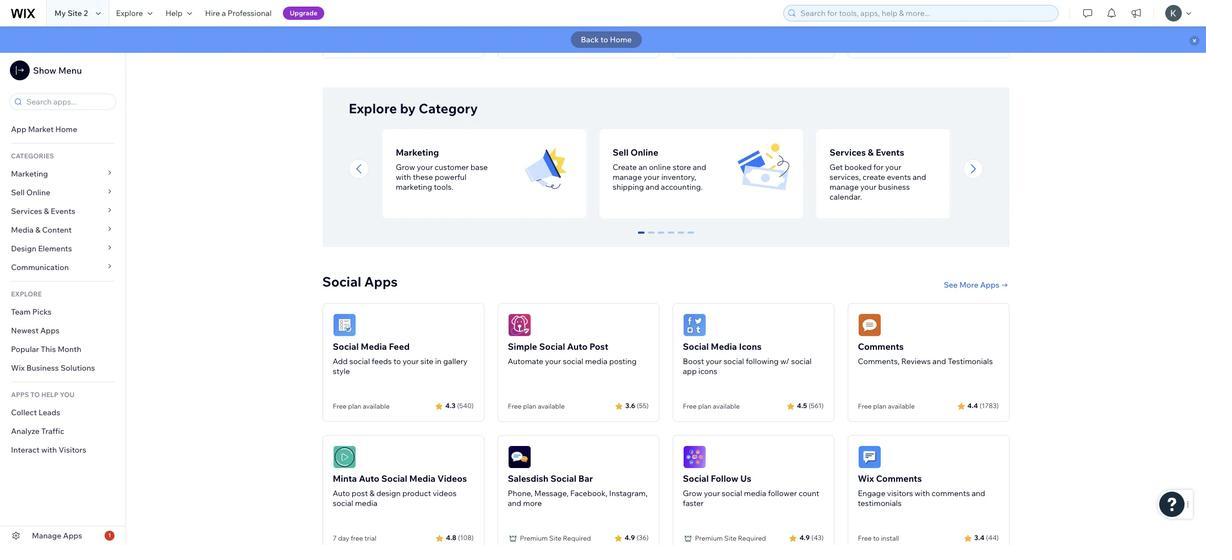 Task type: vqa. For each thing, say whether or not it's contained in the screenshot.


Task type: locate. For each thing, give the bounding box(es) containing it.
with down traffic
[[41, 446, 57, 455]]

online for sell online
[[26, 188, 50, 198]]

an
[[639, 162, 647, 172]]

1 horizontal spatial events
[[876, 147, 904, 158]]

social inside minta auto social media videos auto post & design product videos social media
[[382, 473, 407, 484]]

1 vertical spatial 2
[[659, 232, 663, 242]]

auto up post
[[359, 473, 380, 484]]

0 vertical spatial events
[[876, 147, 904, 158]]

available down reviews
[[888, 402, 915, 411]]

1 horizontal spatial required
[[738, 535, 766, 543]]

events inside sidebar element
[[51, 207, 75, 216]]

1 vertical spatial wix
[[858, 473, 874, 484]]

4 plan from the left
[[874, 402, 887, 411]]

0 vertical spatial wix
[[11, 363, 25, 373]]

0 vertical spatial grow
[[396, 162, 415, 172]]

apps
[[11, 391, 29, 399]]

1 vertical spatial comments
[[876, 473, 922, 484]]

3.6 (55)
[[626, 402, 649, 410]]

premium site required down the more
[[520, 535, 591, 543]]

newest apps
[[11, 326, 59, 336]]

events up for
[[876, 147, 904, 158]]

4.9 for social follow us
[[800, 534, 810, 543]]

0 horizontal spatial services
[[11, 207, 42, 216]]

0 horizontal spatial auto
[[333, 489, 350, 499]]

your right for
[[885, 162, 902, 172]]

media inside social follow us grow your social media follower count faster
[[744, 489, 767, 499]]

free plan available down icons
[[683, 402, 740, 411]]

& up for
[[868, 147, 874, 158]]

premium site required for follow
[[695, 535, 766, 543]]

home right back
[[610, 35, 632, 45]]

explore left "by"
[[349, 100, 397, 117]]

social up add on the left bottom of the page
[[333, 341, 359, 352]]

0 horizontal spatial premium site required
[[520, 535, 591, 543]]

1 horizontal spatial media
[[585, 357, 608, 367]]

2 free plan available from the left
[[508, 402, 565, 411]]

0 horizontal spatial explore
[[116, 8, 143, 18]]

& inside services & events get booked for your services, create events and manage your business calendar.
[[868, 147, 874, 158]]

your right automate
[[545, 357, 561, 367]]

your down for
[[861, 182, 877, 192]]

media down post
[[585, 357, 608, 367]]

1 horizontal spatial 4.9
[[800, 534, 810, 543]]

and right comments
[[972, 489, 986, 499]]

0 vertical spatial marketing
[[396, 147, 439, 158]]

plan
[[348, 402, 361, 411], [523, 402, 537, 411], [698, 402, 712, 411], [874, 402, 887, 411]]

design elements link
[[0, 240, 126, 258]]

1 horizontal spatial to
[[601, 35, 608, 45]]

1 free plan available from the left
[[333, 402, 390, 411]]

grow up marketing
[[396, 162, 415, 172]]

2 available from the left
[[538, 402, 565, 411]]

3 available from the left
[[713, 402, 740, 411]]

auto
[[567, 341, 588, 352], [359, 473, 380, 484], [333, 489, 350, 499]]

to left install
[[874, 535, 880, 543]]

1 premium site required from the left
[[520, 535, 591, 543]]

marketing
[[396, 182, 432, 192]]

wix inside 'wix comments engage visitors with comments and testimonials'
[[858, 473, 874, 484]]

2 4.9 from the left
[[800, 534, 810, 543]]

required down facebook,
[[563, 535, 591, 543]]

(43)
[[812, 534, 824, 543]]

sell for sell online create an online store and manage your inventory, shipping and accounting.
[[613, 147, 629, 158]]

wix comments logo image
[[858, 446, 881, 469]]

free
[[351, 535, 363, 543]]

1 horizontal spatial premium
[[695, 535, 723, 543]]

create
[[863, 172, 885, 182]]

2 vertical spatial auto
[[333, 489, 350, 499]]

1 vertical spatial 1
[[108, 533, 111, 540]]

your up marketing
[[417, 162, 433, 172]]

events inside services & events get booked for your services, create events and manage your business calendar.
[[876, 147, 904, 158]]

site down message,
[[550, 535, 562, 543]]

1 horizontal spatial premium site required
[[695, 535, 766, 543]]

upgrade button
[[283, 7, 324, 20]]

wix inside 'link'
[[11, 363, 25, 373]]

2 horizontal spatial with
[[915, 489, 930, 499]]

0 vertical spatial online
[[631, 147, 658, 158]]

to inside "button"
[[601, 35, 608, 45]]

with inside marketing grow your customer base with these powerful marketing tools.
[[396, 172, 411, 182]]

0 horizontal spatial required
[[563, 535, 591, 543]]

0 vertical spatial comments
[[858, 341, 904, 352]]

comments up visitors
[[876, 473, 922, 484]]

more
[[960, 280, 979, 290]]

auto down minta
[[333, 489, 350, 499]]

1 vertical spatial home
[[55, 124, 77, 134]]

2 premium site required from the left
[[695, 535, 766, 543]]

0 horizontal spatial 1
[[108, 533, 111, 540]]

social down minta
[[333, 499, 353, 509]]

get
[[830, 162, 843, 172]]

0 vertical spatial 2
[[84, 8, 88, 18]]

your inside sell online create an online store and manage your inventory, shipping and accounting.
[[644, 172, 660, 182]]

marketing category icon image
[[520, 142, 573, 195]]

comments,
[[858, 357, 900, 367]]

4 free plan available from the left
[[858, 402, 915, 411]]

required for us
[[738, 535, 766, 543]]

minta auto social media videos auto post & design product videos social media
[[333, 473, 467, 509]]

premium for social
[[695, 535, 723, 543]]

1 horizontal spatial 2
[[659, 232, 663, 242]]

online
[[649, 162, 671, 172]]

services inside services & events get booked for your services, create events and manage your business calendar.
[[830, 147, 866, 158]]

auto left post
[[567, 341, 588, 352]]

marketing up these
[[396, 147, 439, 158]]

salesdish social bar logo image
[[508, 446, 531, 469]]

1 horizontal spatial with
[[396, 172, 411, 182]]

social media icons boost your social following w/ social app icons
[[683, 341, 812, 377]]

and
[[693, 162, 706, 172], [913, 172, 926, 182], [646, 182, 659, 192], [933, 357, 947, 367], [972, 489, 986, 499], [508, 499, 522, 509]]

us
[[741, 473, 752, 484]]

media
[[585, 357, 608, 367], [744, 489, 767, 499], [355, 499, 378, 509]]

explore
[[11, 290, 42, 298]]

traffic
[[41, 427, 64, 437]]

free down style
[[333, 402, 347, 411]]

available down automate
[[538, 402, 565, 411]]

manage left online on the top right of the page
[[613, 172, 642, 182]]

0 horizontal spatial media
[[355, 499, 378, 509]]

apps for manage apps
[[63, 531, 82, 541]]

2 right the my
[[84, 8, 88, 18]]

hire
[[205, 8, 220, 18]]

1 required from the left
[[563, 535, 591, 543]]

videos
[[433, 489, 457, 499]]

for
[[874, 162, 884, 172]]

(540)
[[457, 402, 474, 410]]

team picks link
[[0, 303, 126, 322]]

4.9 left "(43)"
[[800, 534, 810, 543]]

2 horizontal spatial site
[[725, 535, 737, 543]]

0 vertical spatial with
[[396, 172, 411, 182]]

plan for social media feed
[[348, 402, 361, 411]]

0 vertical spatial sell
[[613, 147, 629, 158]]

0 vertical spatial auto
[[567, 341, 588, 352]]

5
[[689, 232, 693, 242]]

4.9
[[625, 534, 635, 543], [800, 534, 810, 543]]

powerful
[[435, 172, 467, 182]]

home inside "button"
[[610, 35, 632, 45]]

your down follow
[[704, 489, 720, 499]]

upgrade
[[290, 9, 318, 17]]

and left the more
[[508, 499, 522, 509]]

add
[[333, 357, 348, 367]]

2 horizontal spatial media
[[744, 489, 767, 499]]

media up product
[[409, 473, 436, 484]]

these
[[413, 172, 433, 182]]

1 inside sidebar element
[[108, 533, 111, 540]]

0 vertical spatial services
[[830, 147, 866, 158]]

media down minta
[[355, 499, 378, 509]]

marketing inside marketing grow your customer base with these powerful marketing tools.
[[396, 147, 439, 158]]

social up message,
[[551, 473, 577, 484]]

comments logo image
[[858, 314, 881, 337]]

site right the my
[[68, 8, 82, 18]]

social right add on the left bottom of the page
[[350, 357, 370, 367]]

more
[[523, 499, 542, 509]]

1 horizontal spatial grow
[[683, 489, 703, 499]]

0 horizontal spatial home
[[55, 124, 77, 134]]

2 for site
[[84, 8, 88, 18]]

3.6
[[626, 402, 635, 410]]

0 horizontal spatial with
[[41, 446, 57, 455]]

your left "inventory,"
[[644, 172, 660, 182]]

social right automate
[[563, 357, 584, 367]]

product
[[403, 489, 431, 499]]

1 right 0
[[649, 232, 653, 242]]

2 for 1
[[659, 232, 663, 242]]

events for services & events
[[51, 207, 75, 216]]

(108)
[[458, 534, 474, 543]]

sell up services & events
[[11, 188, 25, 198]]

1 horizontal spatial explore
[[349, 100, 397, 117]]

0 horizontal spatial to
[[394, 357, 401, 367]]

communication
[[11, 263, 71, 273]]

4.9 (43)
[[800, 534, 824, 543]]

to for free
[[874, 535, 880, 543]]

1 premium from the left
[[520, 535, 548, 543]]

icons
[[739, 341, 762, 352]]

home inside 'link'
[[55, 124, 77, 134]]

4.4 (1783)
[[968, 402, 999, 410]]

2 horizontal spatial to
[[874, 535, 880, 543]]

booked
[[845, 162, 872, 172]]

faster
[[683, 499, 704, 509]]

marketing down categories
[[11, 169, 48, 179]]

online inside sidebar element
[[26, 188, 50, 198]]

media inside social media feed add social feeds to your site in gallery style
[[361, 341, 387, 352]]

online up services & events
[[26, 188, 50, 198]]

social inside social media feed add social feeds to your site in gallery style
[[350, 357, 370, 367]]

free
[[333, 402, 347, 411], [508, 402, 522, 411], [683, 402, 697, 411], [858, 402, 872, 411], [858, 535, 872, 543]]

services & events link
[[0, 202, 126, 221]]

available down feeds at the left of page
[[363, 402, 390, 411]]

comments up comments,
[[858, 341, 904, 352]]

grow down social follow us logo
[[683, 489, 703, 499]]

with left these
[[396, 172, 411, 182]]

sell inside sidebar element
[[11, 188, 25, 198]]

free plan available down style
[[333, 402, 390, 411]]

with right visitors
[[915, 489, 930, 499]]

1 vertical spatial explore
[[349, 100, 397, 117]]

grow
[[396, 162, 415, 172], [683, 489, 703, 499]]

premium site required down faster at right bottom
[[695, 535, 766, 543]]

install
[[881, 535, 900, 543]]

2 left 3
[[659, 232, 663, 242]]

available for icons
[[713, 402, 740, 411]]

2 required from the left
[[738, 535, 766, 543]]

site
[[421, 357, 434, 367]]

marketing for marketing grow your customer base with these powerful marketing tools.
[[396, 147, 439, 158]]

home for back to home
[[610, 35, 632, 45]]

0 vertical spatial to
[[601, 35, 608, 45]]

2 vertical spatial with
[[915, 489, 930, 499]]

free down 'app'
[[683, 402, 697, 411]]

0 vertical spatial 1
[[649, 232, 653, 242]]

0 horizontal spatial 2
[[84, 8, 88, 18]]

free plan available down automate
[[508, 402, 565, 411]]

services inside sidebar element
[[11, 207, 42, 216]]

home right market
[[55, 124, 77, 134]]

social up design
[[382, 473, 407, 484]]

1 available from the left
[[363, 402, 390, 411]]

hire a professional link
[[199, 0, 278, 26]]

0 horizontal spatial events
[[51, 207, 75, 216]]

services for services & events
[[11, 207, 42, 216]]

phone,
[[508, 489, 533, 499]]

your inside marketing grow your customer base with these powerful marketing tools.
[[417, 162, 433, 172]]

auto inside the simple social auto post automate your social media posting
[[567, 341, 588, 352]]

testimonials
[[948, 357, 993, 367]]

social up boost
[[683, 341, 709, 352]]

services down sell online
[[11, 207, 42, 216]]

explore left "help"
[[116, 8, 143, 18]]

media inside 'social media icons boost your social following w/ social app icons'
[[711, 341, 737, 352]]

media inside minta auto social media videos auto post & design product videos social media
[[409, 473, 436, 484]]

premium down faster at right bottom
[[695, 535, 723, 543]]

media down us
[[744, 489, 767, 499]]

available for feed
[[363, 402, 390, 411]]

premium for salesdish
[[520, 535, 548, 543]]

app
[[11, 124, 26, 134]]

sell online create an online store and manage your inventory, shipping and accounting.
[[613, 147, 706, 192]]

required down social follow us grow your social media follower count faster
[[738, 535, 766, 543]]

4.4
[[968, 402, 978, 410]]

0 horizontal spatial sell
[[11, 188, 25, 198]]

apps inside 'newest apps' link
[[40, 326, 59, 336]]

with
[[396, 172, 411, 182], [41, 446, 57, 455], [915, 489, 930, 499]]

media & content
[[11, 225, 72, 235]]

plan for comments
[[874, 402, 887, 411]]

and right reviews
[[933, 357, 947, 367]]

instagram,
[[609, 489, 648, 499]]

sell inside sell online create an online store and manage your inventory, shipping and accounting.
[[613, 147, 629, 158]]

premium down the more
[[520, 535, 548, 543]]

see more apps
[[944, 280, 1000, 290]]

0 horizontal spatial 4.9
[[625, 534, 635, 543]]

1 vertical spatial auto
[[359, 473, 380, 484]]

see
[[944, 280, 958, 290]]

1 horizontal spatial online
[[631, 147, 658, 158]]

sell up create
[[613, 147, 629, 158]]

services up the booked in the top of the page
[[830, 147, 866, 158]]

help button
[[159, 0, 199, 26]]

apps
[[364, 274, 398, 290], [981, 280, 1000, 290], [40, 326, 59, 336], [63, 531, 82, 541]]

0 horizontal spatial grow
[[396, 162, 415, 172]]

marketing for marketing
[[11, 169, 48, 179]]

plan down comments,
[[874, 402, 887, 411]]

0 horizontal spatial online
[[26, 188, 50, 198]]

0 horizontal spatial premium
[[520, 535, 548, 543]]

4.9 left (36)
[[625, 534, 635, 543]]

plan down style
[[348, 402, 361, 411]]

1 horizontal spatial site
[[550, 535, 562, 543]]

1 horizontal spatial manage
[[830, 182, 859, 192]]

available down icons
[[713, 402, 740, 411]]

3 free plan available from the left
[[683, 402, 740, 411]]

0 horizontal spatial marketing
[[11, 169, 48, 179]]

1 vertical spatial with
[[41, 446, 57, 455]]

1 vertical spatial events
[[51, 207, 75, 216]]

1 horizontal spatial services
[[830, 147, 866, 158]]

1 horizontal spatial sell
[[613, 147, 629, 158]]

2 plan from the left
[[523, 402, 537, 411]]

social down social follow us logo
[[683, 473, 709, 484]]

social inside the simple social auto post automate your social media posting
[[563, 357, 584, 367]]

marketing grow your customer base with these powerful marketing tools.
[[396, 147, 488, 192]]

social right simple
[[539, 341, 565, 352]]

site for social follow us
[[725, 535, 737, 543]]

0 horizontal spatial manage
[[613, 172, 642, 182]]

to down the feed
[[394, 357, 401, 367]]

post
[[590, 341, 609, 352]]

2 horizontal spatial auto
[[567, 341, 588, 352]]

1 vertical spatial marketing
[[11, 169, 48, 179]]

manage apps
[[32, 531, 82, 541]]

free plan available down comments,
[[858, 402, 915, 411]]

wix up engage
[[858, 473, 874, 484]]

1 horizontal spatial auto
[[359, 473, 380, 484]]

media up feeds at the left of page
[[361, 341, 387, 352]]

your inside the simple social auto post automate your social media posting
[[545, 357, 561, 367]]

available for auto
[[538, 402, 565, 411]]

1 vertical spatial online
[[26, 188, 50, 198]]

simple
[[508, 341, 537, 352]]

social inside 'social media icons boost your social following w/ social app icons'
[[683, 341, 709, 352]]

media left icons
[[711, 341, 737, 352]]

media up "design" at the left
[[11, 225, 34, 235]]

required for bar
[[563, 535, 591, 543]]

online inside sell online create an online store and manage your inventory, shipping and accounting.
[[631, 147, 658, 158]]

available
[[363, 402, 390, 411], [538, 402, 565, 411], [713, 402, 740, 411], [888, 402, 915, 411]]

plan down automate
[[523, 402, 537, 411]]

free down automate
[[508, 402, 522, 411]]

events
[[887, 172, 911, 182]]

& up media & content
[[44, 207, 49, 216]]

media inside the simple social auto post automate your social media posting
[[585, 357, 608, 367]]

testimonials
[[858, 499, 902, 509]]

elements
[[38, 244, 72, 254]]

wix down popular
[[11, 363, 25, 373]]

2 premium from the left
[[695, 535, 723, 543]]

& inside minta auto social media videos auto post & design product videos social media
[[370, 489, 375, 499]]

sidebar element
[[0, 53, 126, 546]]

& right post
[[370, 489, 375, 499]]

2
[[84, 8, 88, 18], [659, 232, 663, 242]]

your left the site
[[403, 357, 419, 367]]

events down sell online link
[[51, 207, 75, 216]]

back to home button
[[571, 31, 642, 48]]

store
[[673, 162, 691, 172]]

1 vertical spatial grow
[[683, 489, 703, 499]]

apps to help you
[[11, 391, 74, 399]]

w/
[[781, 357, 790, 367]]

social up social media feed logo
[[322, 274, 361, 290]]

3 plan from the left
[[698, 402, 712, 411]]

1 vertical spatial services
[[11, 207, 42, 216]]

explore
[[116, 8, 143, 18], [349, 100, 397, 117]]

manage down get
[[830, 182, 859, 192]]

social down follow
[[722, 489, 743, 499]]

1 plan from the left
[[348, 402, 361, 411]]

plan down icons
[[698, 402, 712, 411]]

marketing inside sidebar element
[[11, 169, 48, 179]]

4 available from the left
[[888, 402, 915, 411]]

1 4.9 from the left
[[625, 534, 635, 543]]

1 vertical spatial to
[[394, 357, 401, 367]]

your right boost
[[706, 357, 722, 367]]

social
[[322, 274, 361, 290], [333, 341, 359, 352], [539, 341, 565, 352], [683, 341, 709, 352], [382, 473, 407, 484], [551, 473, 577, 484], [683, 473, 709, 484]]

to right back
[[601, 35, 608, 45]]

social inside the simple social auto post automate your social media posting
[[539, 341, 565, 352]]

1 horizontal spatial marketing
[[396, 147, 439, 158]]

2 vertical spatial to
[[874, 535, 880, 543]]

1 vertical spatial sell
[[11, 188, 25, 198]]

0 vertical spatial home
[[610, 35, 632, 45]]

1 horizontal spatial home
[[610, 35, 632, 45]]

apps for social apps
[[364, 274, 398, 290]]

0 vertical spatial explore
[[116, 8, 143, 18]]

social inside social follow us grow your social media follower count faster
[[683, 473, 709, 484]]

online up an
[[631, 147, 658, 158]]

and right events
[[913, 172, 926, 182]]

sell
[[613, 147, 629, 158], [11, 188, 25, 198]]

1 horizontal spatial 1
[[649, 232, 653, 242]]

1 horizontal spatial wix
[[858, 473, 874, 484]]

free left install
[[858, 535, 872, 543]]

social media feed logo image
[[333, 314, 356, 337]]

site down social follow us grow your social media follower count faster
[[725, 535, 737, 543]]

newest
[[11, 326, 39, 336]]

& left 'content'
[[35, 225, 40, 235]]

free down comments,
[[858, 402, 872, 411]]

0 horizontal spatial wix
[[11, 363, 25, 373]]



Task type: describe. For each thing, give the bounding box(es) containing it.
calendar.
[[830, 192, 862, 202]]

comments comments, reviews and testimonials
[[858, 341, 993, 367]]

reviews
[[902, 357, 931, 367]]

and right store
[[693, 162, 706, 172]]

comments inside 'wix comments engage visitors with comments and testimonials'
[[876, 473, 922, 484]]

engage
[[858, 489, 886, 499]]

and inside salesdish social bar phone, message, facebook, instagram, and more
[[508, 499, 522, 509]]

picks
[[32, 307, 52, 317]]

sell for sell online
[[11, 188, 25, 198]]

by
[[400, 100, 416, 117]]

design
[[11, 244, 36, 254]]

categories
[[11, 152, 54, 160]]

to
[[30, 391, 40, 399]]

manage
[[32, 531, 61, 541]]

leads
[[39, 408, 60, 418]]

free for comments
[[858, 402, 872, 411]]

collect leads
[[11, 408, 60, 418]]

apps for newest apps
[[40, 326, 59, 336]]

solutions
[[61, 363, 95, 373]]

social right "w/"
[[792, 357, 812, 367]]

popular this month
[[11, 345, 81, 355]]

plan for simple social auto post
[[523, 402, 537, 411]]

free plan available for boost
[[683, 402, 740, 411]]

(1783)
[[980, 402, 999, 410]]

online for sell online create an online store and manage your inventory, shipping and accounting.
[[631, 147, 658, 158]]

bar
[[579, 473, 593, 484]]

wix comments engage visitors with comments and testimonials
[[858, 473, 986, 509]]

professional
[[228, 8, 272, 18]]

to for back
[[601, 35, 608, 45]]

media inside sidebar element
[[11, 225, 34, 235]]

with inside sidebar element
[[41, 446, 57, 455]]

grow inside marketing grow your customer base with these powerful marketing tools.
[[396, 162, 415, 172]]

free for simple social auto post
[[508, 402, 522, 411]]

analyze traffic link
[[0, 422, 126, 441]]

social apps
[[322, 274, 398, 290]]

shipping
[[613, 182, 644, 192]]

a
[[222, 8, 226, 18]]

free for wix comments
[[858, 535, 872, 543]]

videos
[[438, 473, 467, 484]]

& for media & content
[[35, 225, 40, 235]]

social inside minta auto social media videos auto post & design product videos social media
[[333, 499, 353, 509]]

sell online
[[11, 188, 50, 198]]

simple social auto post logo image
[[508, 314, 531, 337]]

social media feed add social feeds to your site in gallery style
[[333, 341, 468, 377]]

base
[[470, 162, 488, 172]]

your inside 'social media icons boost your social following w/ social app icons'
[[706, 357, 722, 367]]

wix for comments
[[858, 473, 874, 484]]

free for social media icons
[[683, 402, 697, 411]]

explore for explore by category
[[349, 100, 397, 117]]

wix for business
[[11, 363, 25, 373]]

help
[[41, 391, 58, 399]]

social down icons
[[724, 357, 744, 367]]

free plan available for post
[[508, 402, 565, 411]]

count
[[799, 489, 820, 499]]

& for services & events get booked for your services, create events and manage your business calendar.
[[868, 147, 874, 158]]

and inside services & events get booked for your services, create events and manage your business calendar.
[[913, 172, 926, 182]]

media & content link
[[0, 221, 126, 240]]

social media icons logo image
[[683, 314, 706, 337]]

3
[[669, 232, 673, 242]]

0 horizontal spatial site
[[68, 8, 82, 18]]

explore for explore
[[116, 8, 143, 18]]

gallery
[[443, 357, 468, 367]]

site for salesdish social bar
[[550, 535, 562, 543]]

analyze traffic
[[11, 427, 64, 437]]

media inside minta auto social media videos auto post & design product videos social media
[[355, 499, 378, 509]]

see more apps button
[[944, 280, 1010, 290]]

(44)
[[987, 534, 999, 543]]

interact
[[11, 446, 40, 455]]

to inside social media feed add social feeds to your site in gallery style
[[394, 357, 401, 367]]

with inside 'wix comments engage visitors with comments and testimonials'
[[915, 489, 930, 499]]

app market home link
[[0, 120, 126, 139]]

3.4
[[975, 534, 985, 543]]

explore by category
[[349, 100, 478, 117]]

show
[[33, 65, 56, 76]]

social inside social follow us grow your social media follower count faster
[[722, 489, 743, 499]]

grow inside social follow us grow your social media follower count faster
[[683, 489, 703, 499]]

Search for tools, apps, help & more... field
[[797, 6, 1055, 21]]

posting
[[609, 357, 637, 367]]

popular
[[11, 345, 39, 355]]

4.3
[[446, 402, 456, 410]]

comments inside "comments comments, reviews and testimonials"
[[858, 341, 904, 352]]

and inside 'wix comments engage visitors with comments and testimonials'
[[972, 489, 986, 499]]

free plan available for and
[[858, 402, 915, 411]]

social inside salesdish social bar phone, message, facebook, instagram, and more
[[551, 473, 577, 484]]

boost
[[683, 357, 704, 367]]

salesdish
[[508, 473, 549, 484]]

social follow us grow your social media follower count faster
[[683, 473, 820, 509]]

4.8 (108)
[[446, 534, 474, 543]]

7 day free trial
[[333, 535, 377, 543]]

popular this month link
[[0, 340, 126, 359]]

4.3 (540)
[[446, 402, 474, 410]]

back to home alert
[[0, 26, 1207, 53]]

plan for social media icons
[[698, 402, 712, 411]]

newest apps link
[[0, 322, 126, 340]]

visitors
[[59, 446, 86, 455]]

and inside "comments comments, reviews and testimonials"
[[933, 357, 947, 367]]

you
[[60, 391, 74, 399]]

home for app market home
[[55, 124, 77, 134]]

and down online on the top right of the page
[[646, 182, 659, 192]]

available for reviews
[[888, 402, 915, 411]]

services for services & events get booked for your services, create events and manage your business calendar.
[[830, 147, 866, 158]]

0 1 2 3 4 5
[[639, 232, 693, 242]]

my site 2
[[55, 8, 88, 18]]

free plan available for add
[[333, 402, 390, 411]]

4.9 (36)
[[625, 534, 649, 543]]

manage inside sell online create an online store and manage your inventory, shipping and accounting.
[[613, 172, 642, 182]]

help
[[166, 8, 183, 18]]

month
[[58, 345, 81, 355]]

tools.
[[434, 182, 453, 192]]

market
[[28, 124, 54, 134]]

my
[[55, 8, 66, 18]]

social inside social media feed add social feeds to your site in gallery style
[[333, 341, 359, 352]]

your inside social media feed add social feeds to your site in gallery style
[[403, 357, 419, 367]]

premium site required for social
[[520, 535, 591, 543]]

4.9 for salesdish social bar
[[625, 534, 635, 543]]

following
[[746, 357, 779, 367]]

events for services & events get booked for your services, create events and manage your business calendar.
[[876, 147, 904, 158]]

manage inside services & events get booked for your services, create events and manage your business calendar.
[[830, 182, 859, 192]]

app market home
[[11, 124, 77, 134]]

inventory,
[[661, 172, 696, 182]]

post
[[352, 489, 368, 499]]

menu
[[58, 65, 82, 76]]

free for social media feed
[[333, 402, 347, 411]]

Search apps... field
[[23, 94, 112, 110]]

4.5
[[797, 402, 807, 410]]

sell online category icon image
[[737, 142, 790, 195]]

4.5 (561)
[[797, 402, 824, 410]]

3.4 (44)
[[975, 534, 999, 543]]

content
[[42, 225, 72, 235]]

(561)
[[809, 402, 824, 410]]

your inside social follow us grow your social media follower count faster
[[704, 489, 720, 499]]

feeds
[[372, 357, 392, 367]]

& for services & events
[[44, 207, 49, 216]]

sell online link
[[0, 183, 126, 202]]

in
[[435, 357, 442, 367]]

facebook,
[[571, 489, 608, 499]]

simple social auto post automate your social media posting
[[508, 341, 637, 367]]

minta auto social media videos logo image
[[333, 446, 356, 469]]

social follow us logo image
[[683, 446, 706, 469]]



